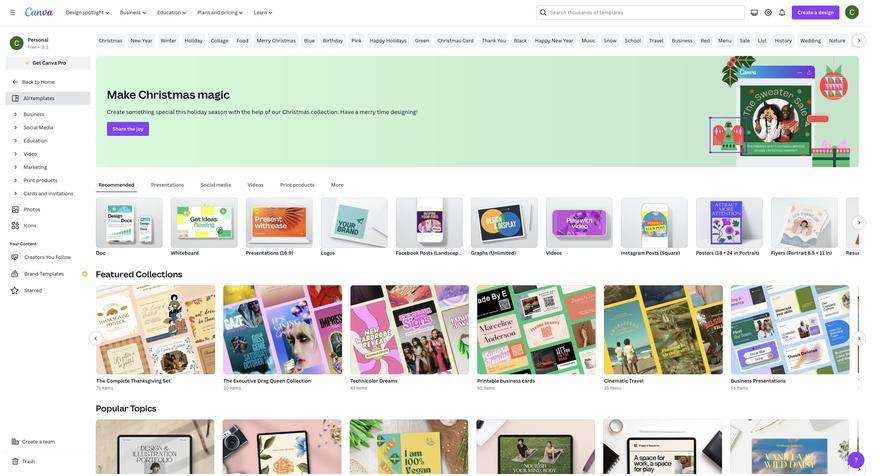 Task type: vqa. For each thing, say whether or not it's contained in the screenshot.
first own from right
no



Task type: describe. For each thing, give the bounding box(es) containing it.
create for create something special this holiday season with the help of our christmas collection. have a merry time designing!
[[107, 108, 125, 116]]

cards and invitations link
[[21, 187, 86, 200]]

24
[[728, 250, 733, 256]]

travel link
[[647, 34, 667, 48]]

collection
[[287, 378, 311, 384]]

create a team button
[[6, 435, 90, 449]]

1 vertical spatial a
[[356, 108, 359, 116]]

the complete thanksgiving set 71 items
[[97, 378, 171, 391]]

small business image
[[604, 420, 723, 474]]

you for thank
[[498, 37, 506, 44]]

1 horizontal spatial the
[[242, 108, 251, 116]]

items inside cinematic travel 35 items
[[611, 385, 622, 391]]

in)
[[827, 250, 833, 256]]

icons link
[[10, 219, 86, 232]]

cards and invitations
[[24, 190, 73, 197]]

business presentations link
[[732, 377, 850, 385]]

create a team
[[22, 438, 55, 445]]

the for the complete thanksgiving set
[[97, 378, 105, 384]]

happy for happy new year
[[536, 37, 551, 44]]

presentations for presentations
[[151, 181, 184, 188]]

71
[[97, 385, 101, 391]]

technicolor dreams 42 items
[[351, 378, 398, 391]]

brand
[[24, 270, 39, 277]]

creators you follow
[[24, 254, 71, 260]]

pink link
[[349, 34, 365, 48]]

1 horizontal spatial videos
[[546, 250, 562, 256]]

merry christmas
[[257, 37, 296, 44]]

facebook
[[396, 250, 419, 256]]

this
[[176, 108, 186, 116]]

have
[[341, 108, 354, 116]]

marketing link
[[21, 161, 86, 174]]

red
[[701, 37, 711, 44]]

thank
[[482, 37, 496, 44]]

× inside posters (18 × 24 in portrait) link
[[724, 250, 726, 256]]

designing!
[[391, 108, 418, 116]]

flyers (portrait 8.5 × 11 in) link
[[772, 198, 838, 258]]

2 new from the left
[[552, 37, 562, 44]]

trash
[[22, 458, 35, 465]]

graphs (unlimited) link
[[471, 198, 538, 258]]

christmas left new year
[[99, 37, 122, 44]]

nature link
[[827, 34, 849, 48]]

poster (18 × 24 in portrait) image inside posters (18 × 24 in portrait) link
[[711, 201, 743, 244]]

with
[[229, 108, 240, 116]]

topics
[[130, 403, 157, 414]]

a for design
[[815, 9, 818, 16]]

collage
[[211, 37, 229, 44]]

business inside business presentations 55 items
[[732, 378, 753, 384]]

2 year from the left
[[564, 37, 574, 44]]

help
[[252, 108, 264, 116]]

in
[[734, 250, 739, 256]]

quote link
[[852, 34, 871, 48]]

facebook posts (landscape)
[[396, 250, 463, 256]]

photos
[[24, 206, 40, 213]]

school
[[625, 37, 642, 44]]

christmas right our at the left top
[[283, 108, 310, 116]]

christmas up special
[[138, 87, 195, 102]]

veganuary image
[[350, 420, 469, 474]]

get
[[33, 59, 41, 66]]

wedding
[[801, 37, 822, 44]]

school link
[[623, 34, 644, 48]]

holiday
[[185, 37, 203, 44]]

pink
[[352, 37, 362, 44]]

you for creators
[[46, 254, 54, 260]]

more
[[331, 181, 344, 188]]

posters
[[697, 250, 714, 256]]

posts for instagram
[[646, 250, 659, 256]]

space image
[[858, 420, 871, 474]]

make christmas magic
[[107, 87, 230, 102]]

creators you follow link
[[6, 250, 90, 264]]

instagram posts (square)
[[622, 250, 681, 256]]

the executive drag queen collection 30 items
[[224, 378, 311, 391]]

templates
[[31, 95, 55, 102]]

popular
[[96, 403, 129, 414]]

top level navigation element
[[61, 6, 279, 19]]

× inside flyers (portrait 8.5 × 11 in) link
[[817, 250, 819, 256]]

snow
[[604, 37, 617, 44]]

instagram posts (square) link
[[622, 198, 688, 258]]

poster (18 × 24 in portrait) image up 24
[[697, 198, 763, 248]]

the for the executive drag queen collection
[[224, 378, 232, 384]]

green link
[[413, 34, 432, 48]]

of
[[265, 108, 271, 116]]

graph (unlimited) image inside graphs (unlimited) link
[[479, 205, 524, 241]]

personal
[[28, 37, 48, 43]]

cinematic travel 35 items
[[605, 378, 644, 391]]

create for create a design
[[798, 9, 814, 16]]

items inside the complete thanksgiving set 71 items
[[102, 385, 113, 391]]

wedding link
[[798, 34, 824, 48]]

printable business cards 50 items
[[478, 378, 535, 391]]

flyer (portrait 8.5 × 11 in) image inside flyers (portrait 8.5 × 11 in) link
[[781, 204, 826, 250]]

education link
[[21, 134, 86, 147]]

55
[[732, 385, 737, 391]]

facebook posts (landscape) link
[[396, 198, 463, 258]]

the c 38 item
[[859, 378, 871, 391]]

business
[[501, 378, 521, 384]]

technicolor dreams link
[[351, 377, 469, 385]]

birthday link
[[320, 34, 346, 48]]

happy new year link
[[533, 34, 577, 48]]

presentations (16:9)
[[246, 250, 294, 256]]

complete
[[107, 378, 130, 384]]

(18
[[716, 250, 723, 256]]

education
[[24, 137, 47, 144]]

holiday link
[[182, 34, 206, 48]]

collection.
[[311, 108, 339, 116]]

happy for happy holidays
[[370, 37, 385, 44]]

starred link
[[6, 284, 90, 298]]

1 new from the left
[[131, 37, 141, 44]]

print for print products link on the left of the page
[[24, 177, 35, 184]]

social for social media
[[201, 181, 215, 188]]

brand templates link
[[6, 267, 90, 281]]

flyers
[[772, 250, 786, 256]]

(portrait
[[787, 250, 807, 256]]

35
[[605, 385, 610, 391]]

1 horizontal spatial business link
[[670, 34, 696, 48]]

merry
[[360, 108, 376, 116]]

aesthetic image
[[731, 420, 850, 474]]

back to home
[[22, 79, 55, 85]]

graphs
[[471, 250, 488, 256]]

presentations button
[[148, 178, 187, 192]]

happy holidays
[[370, 37, 407, 44]]

cards
[[522, 378, 535, 384]]

black link
[[512, 34, 530, 48]]

the c link
[[859, 377, 871, 385]]

special
[[156, 108, 175, 116]]

travel inside cinematic travel 35 items
[[630, 378, 644, 384]]



Task type: locate. For each thing, give the bounding box(es) containing it.
business up "55"
[[732, 378, 753, 384]]

share
[[113, 125, 126, 132]]

create left design
[[798, 9, 814, 16]]

0 horizontal spatial ×
[[724, 250, 726, 256]]

0 horizontal spatial you
[[46, 254, 54, 260]]

1 vertical spatial videos
[[546, 250, 562, 256]]

executive
[[234, 378, 257, 384]]

history link
[[773, 34, 795, 48]]

presentation (16:9) image inside presentations (16:9) 'link'
[[253, 208, 306, 237]]

trash link
[[6, 455, 90, 469]]

whiteboard image
[[171, 198, 238, 248], [178, 207, 231, 237]]

happy right black
[[536, 37, 551, 44]]

print inside button
[[280, 181, 292, 188]]

items down printable
[[484, 385, 495, 391]]

1 vertical spatial business link
[[21, 108, 86, 121]]

the executive drag queen collection link
[[224, 377, 342, 385]]

0 vertical spatial create
[[798, 9, 814, 16]]

a right have
[[356, 108, 359, 116]]

0 horizontal spatial happy
[[370, 37, 385, 44]]

1 horizontal spatial ×
[[817, 250, 819, 256]]

1 vertical spatial social
[[201, 181, 215, 188]]

2 horizontal spatial presentations
[[754, 378, 787, 384]]

items right '71'
[[102, 385, 113, 391]]

42
[[351, 385, 355, 391]]

flyer (portrait 8.5 × 11 in) image
[[772, 198, 838, 248], [781, 204, 826, 250]]

music link
[[579, 34, 599, 48]]

travel right cinematic
[[630, 378, 644, 384]]

new left music
[[552, 37, 562, 44]]

2 vertical spatial a
[[39, 438, 42, 445]]

list link
[[756, 34, 770, 48]]

social media button
[[198, 178, 234, 192]]

1 horizontal spatial business
[[672, 37, 693, 44]]

you left the follow
[[46, 254, 54, 260]]

blue
[[304, 37, 315, 44]]

year left music
[[564, 37, 574, 44]]

0 horizontal spatial new
[[131, 37, 141, 44]]

posts
[[420, 250, 433, 256], [646, 250, 659, 256]]

items inside printable business cards 50 items
[[484, 385, 495, 391]]

create
[[798, 9, 814, 16], [107, 108, 125, 116], [22, 438, 38, 445]]

2 horizontal spatial a
[[815, 9, 818, 16]]

create left team
[[22, 438, 38, 445]]

starred
[[24, 287, 42, 294]]

christina overa image
[[846, 5, 860, 19]]

the up '71'
[[97, 378, 105, 384]]

2 vertical spatial create
[[22, 438, 38, 445]]

christmas card
[[438, 37, 474, 44]]

2 items from the left
[[230, 385, 241, 391]]

queen
[[270, 378, 286, 384]]

popular topics
[[96, 403, 157, 414]]

cards
[[24, 190, 37, 197]]

music
[[582, 37, 596, 44]]

presentations inside business presentations 55 items
[[754, 378, 787, 384]]

business link left red link
[[670, 34, 696, 48]]

business up 'social media'
[[24, 111, 44, 117]]

merry christmas link
[[254, 34, 299, 48]]

design
[[819, 9, 835, 16]]

items inside business presentations 55 items
[[738, 385, 749, 391]]

products for print products link on the left of the page
[[36, 177, 58, 184]]

(16:9)
[[280, 250, 294, 256]]

create inside button
[[22, 438, 38, 445]]

presentations (16:9) link
[[246, 198, 313, 258]]

1 horizontal spatial products
[[293, 181, 315, 188]]

× left 11
[[817, 250, 819, 256]]

brand templates
[[24, 270, 64, 277]]

item
[[865, 385, 871, 391]]

video image
[[546, 198, 613, 248], [557, 210, 602, 236]]

a left design
[[815, 9, 818, 16]]

the for the c
[[859, 378, 867, 384]]

social media link
[[21, 121, 86, 134]]

1 horizontal spatial social
[[201, 181, 215, 188]]

30
[[224, 385, 229, 391]]

items down technicolor
[[356, 385, 368, 391]]

0 vertical spatial videos
[[248, 181, 264, 188]]

1
[[46, 44, 48, 50]]

0 horizontal spatial the
[[127, 125, 135, 132]]

items right "55"
[[738, 385, 749, 391]]

products inside button
[[293, 181, 315, 188]]

christmas right merry
[[272, 37, 296, 44]]

0 vertical spatial social
[[24, 124, 38, 131]]

items inside the technicolor dreams 42 items
[[356, 385, 368, 391]]

5 items from the left
[[611, 385, 622, 391]]

0 horizontal spatial business link
[[21, 108, 86, 121]]

2 × from the left
[[817, 250, 819, 256]]

4 items from the left
[[484, 385, 495, 391]]

print for print products button
[[280, 181, 292, 188]]

your content
[[10, 241, 37, 247]]

1 horizontal spatial presentations
[[246, 250, 279, 256]]

1 vertical spatial the
[[127, 125, 135, 132]]

0 horizontal spatial business
[[24, 111, 44, 117]]

items inside the executive drag queen collection 30 items
[[230, 385, 241, 391]]

blue link
[[302, 34, 318, 48]]

print products for print products link on the left of the page
[[24, 177, 58, 184]]

snow link
[[602, 34, 620, 48]]

2 posts from the left
[[646, 250, 659, 256]]

print products
[[24, 177, 58, 184], [280, 181, 315, 188]]

2 happy from the left
[[536, 37, 551, 44]]

fitness image
[[477, 420, 596, 474]]

business left red
[[672, 37, 693, 44]]

collage link
[[208, 34, 231, 48]]

doc
[[96, 250, 105, 256]]

make christmas magic image
[[693, 56, 860, 167]]

business for leftmost business link
[[24, 111, 44, 117]]

6 items from the left
[[738, 385, 749, 391]]

dreams
[[380, 378, 398, 384]]

1 horizontal spatial a
[[356, 108, 359, 116]]

None search field
[[537, 6, 745, 19]]

posters (18 × 24 in portrait) link
[[697, 198, 763, 258]]

posts left the (square)
[[646, 250, 659, 256]]

3 the from the left
[[859, 378, 867, 384]]

thank you link
[[480, 34, 509, 48]]

sale
[[740, 37, 750, 44]]

poster (18 × 24 in portrait) image up the posters (18 × 24 in portrait)
[[711, 201, 743, 244]]

1 vertical spatial create
[[107, 108, 125, 116]]

0 vertical spatial presentations
[[151, 181, 184, 188]]

1 happy from the left
[[370, 37, 385, 44]]

0 vertical spatial travel
[[650, 37, 664, 44]]

and
[[38, 190, 47, 197]]

create inside dropdown button
[[798, 9, 814, 16]]

business for rightmost business link
[[672, 37, 693, 44]]

social for social media
[[24, 124, 38, 131]]

invitations
[[49, 190, 73, 197]]

the left 'joy' on the top of the page
[[127, 125, 135, 132]]

1 vertical spatial business
[[24, 111, 44, 117]]

8.5
[[808, 250, 816, 256]]

2 horizontal spatial business
[[732, 378, 753, 384]]

× left 24
[[724, 250, 726, 256]]

technicolor
[[351, 378, 378, 384]]

content
[[20, 241, 37, 247]]

resume image
[[847, 198, 871, 248]]

minimalist image
[[96, 420, 215, 474]]

(unlimited)
[[490, 250, 516, 256]]

graph (unlimited) image
[[471, 198, 538, 248], [479, 205, 524, 241]]

1 horizontal spatial print products
[[280, 181, 315, 188]]

a for team
[[39, 438, 42, 445]]

1 horizontal spatial new
[[552, 37, 562, 44]]

presentations inside 'link'
[[246, 250, 279, 256]]

items down cinematic
[[611, 385, 622, 391]]

social left 'media'
[[201, 181, 215, 188]]

marketing
[[24, 164, 47, 170]]

the complete thanksgiving set link
[[97, 377, 215, 385]]

new
[[131, 37, 141, 44], [552, 37, 562, 44]]

whiteboard link
[[171, 198, 238, 258]]

happy left holidays
[[370, 37, 385, 44]]

christmas left card
[[438, 37, 462, 44]]

1 horizontal spatial posts
[[646, 250, 659, 256]]

holidays
[[387, 37, 407, 44]]

1 items from the left
[[102, 385, 113, 391]]

0 vertical spatial a
[[815, 9, 818, 16]]

1 horizontal spatial the
[[224, 378, 232, 384]]

products up cards and invitations
[[36, 177, 58, 184]]

year left winter
[[142, 37, 153, 44]]

instagram post (square) image
[[622, 198, 688, 248], [643, 211, 668, 237]]

poster (18 × 24 in portrait) image
[[697, 198, 763, 248], [711, 201, 743, 244]]

happy holidays link
[[367, 34, 410, 48]]

christmas link
[[96, 34, 125, 48]]

the inside the executive drag queen collection 30 items
[[224, 378, 232, 384]]

1 horizontal spatial year
[[564, 37, 574, 44]]

posts right 'facebook'
[[420, 250, 433, 256]]

1 vertical spatial you
[[46, 254, 54, 260]]

0 horizontal spatial videos
[[248, 181, 264, 188]]

0 horizontal spatial presentations
[[151, 181, 184, 188]]

1 vertical spatial presentations
[[246, 250, 279, 256]]

0 vertical spatial business link
[[670, 34, 696, 48]]

a inside create a design dropdown button
[[815, 9, 818, 16]]

business link up media
[[21, 108, 86, 121]]

products left more
[[293, 181, 315, 188]]

the up 30
[[224, 378, 232, 384]]

the
[[242, 108, 251, 116], [127, 125, 135, 132]]

2 vertical spatial business
[[732, 378, 753, 384]]

menu
[[719, 37, 732, 44]]

history
[[776, 37, 793, 44]]

2 horizontal spatial the
[[859, 378, 867, 384]]

social up education
[[24, 124, 38, 131]]

more button
[[329, 178, 347, 192]]

templates
[[40, 270, 64, 277]]

1 horizontal spatial create
[[107, 108, 125, 116]]

0 horizontal spatial print products
[[24, 177, 58, 184]]

social
[[24, 124, 38, 131], [201, 181, 215, 188]]

posters (18 × 24 in portrait)
[[697, 250, 760, 256]]

Search search field
[[551, 6, 741, 19]]

1 horizontal spatial travel
[[650, 37, 664, 44]]

presentations inside button
[[151, 181, 184, 188]]

cinematic
[[605, 378, 629, 384]]

1 vertical spatial travel
[[630, 378, 644, 384]]

products for print products button
[[293, 181, 315, 188]]

posts for facebook
[[420, 250, 433, 256]]

0 horizontal spatial print
[[24, 177, 35, 184]]

0 vertical spatial business
[[672, 37, 693, 44]]

the inside the complete thanksgiving set 71 items
[[97, 378, 105, 384]]

you right thank
[[498, 37, 506, 44]]

media
[[39, 124, 53, 131]]

0 vertical spatial you
[[498, 37, 506, 44]]

3 items from the left
[[356, 385, 368, 391]]

c
[[869, 378, 871, 384]]

0 horizontal spatial year
[[142, 37, 153, 44]]

videos inside button
[[248, 181, 264, 188]]

2 vertical spatial presentations
[[754, 378, 787, 384]]

0 horizontal spatial social
[[24, 124, 38, 131]]

nature image
[[223, 420, 342, 474]]

0 horizontal spatial the
[[97, 378, 105, 384]]

business presentations 55 items
[[732, 378, 787, 391]]

0 horizontal spatial a
[[39, 438, 42, 445]]

pro
[[58, 59, 66, 66]]

(landscape)
[[434, 250, 463, 256]]

create up share
[[107, 108, 125, 116]]

facebook post (landscape) image
[[396, 198, 463, 248], [417, 211, 443, 233]]

all
[[24, 95, 30, 102]]

free
[[28, 44, 37, 50]]

create for create a team
[[22, 438, 38, 445]]

videos link
[[546, 198, 613, 258]]

presentation (16:9) image
[[246, 198, 313, 248], [253, 208, 306, 237]]

print up 'cards' at the left top
[[24, 177, 35, 184]]

doc image
[[96, 198, 163, 248], [96, 198, 163, 248]]

new right christmas link
[[131, 37, 141, 44]]

birthday
[[323, 37, 343, 44]]

1 year from the left
[[142, 37, 153, 44]]

logo image
[[321, 198, 388, 248], [334, 204, 369, 239]]

•
[[38, 44, 40, 50]]

1 the from the left
[[97, 378, 105, 384]]

social inside button
[[201, 181, 215, 188]]

print right videos button
[[280, 181, 292, 188]]

print products inside button
[[280, 181, 315, 188]]

1 posts from the left
[[420, 250, 433, 256]]

print products for print products button
[[280, 181, 315, 188]]

1 horizontal spatial you
[[498, 37, 506, 44]]

the inside the c 38 item
[[859, 378, 867, 384]]

1 × from the left
[[724, 250, 726, 256]]

a inside create a team button
[[39, 438, 42, 445]]

0 horizontal spatial products
[[36, 177, 58, 184]]

red link
[[699, 34, 713, 48]]

the right with
[[242, 108, 251, 116]]

0 horizontal spatial create
[[22, 438, 38, 445]]

a left team
[[39, 438, 42, 445]]

presentations for presentations (16:9)
[[246, 250, 279, 256]]

38
[[859, 385, 864, 391]]

2 the from the left
[[224, 378, 232, 384]]

joy
[[136, 125, 144, 132]]

1 horizontal spatial print
[[280, 181, 292, 188]]

1 horizontal spatial happy
[[536, 37, 551, 44]]

0 horizontal spatial travel
[[630, 378, 644, 384]]

0 vertical spatial the
[[242, 108, 251, 116]]

the left the 'c'
[[859, 378, 867, 384]]

travel right school
[[650, 37, 664, 44]]

graphs (unlimited)
[[471, 250, 516, 256]]

×
[[724, 250, 726, 256], [817, 250, 819, 256]]

instagram post (square) image inside instagram posts (square) link
[[643, 211, 668, 237]]

items right 30
[[230, 385, 241, 391]]

0 horizontal spatial posts
[[420, 250, 433, 256]]

2 horizontal spatial create
[[798, 9, 814, 16]]



